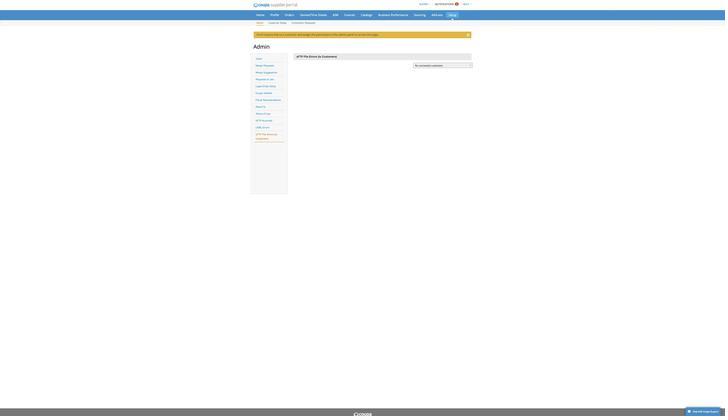 Task type: vqa. For each thing, say whether or not it's contained in the screenshot.
Setup link
yes



Task type: locate. For each thing, give the bounding box(es) containing it.
asn link
[[440, 16, 455, 23]]

performance
[[521, 17, 544, 22]]

customer setup link
[[358, 27, 382, 34]]

1 horizontal spatial setup
[[598, 17, 609, 22]]

add-ons
[[576, 17, 590, 22]]

add-ons link
[[572, 16, 594, 23]]

ons
[[584, 17, 590, 22]]

admin
[[342, 28, 351, 32], [338, 58, 360, 67]]

navigation
[[557, 1, 629, 11]]

sourcing link
[[549, 16, 571, 23]]

0 horizontal spatial setup
[[373, 28, 382, 32]]

requests
[[407, 28, 421, 32]]

customer
[[358, 28, 372, 32]]

setup
[[598, 17, 609, 22], [373, 28, 382, 32]]

setup right ons
[[598, 17, 609, 22]]

service/time sheets link
[[397, 16, 439, 23]]

admin link
[[342, 27, 352, 34]]

setup right customer
[[373, 28, 382, 32]]

business performance link
[[501, 16, 548, 23]]

invoices
[[459, 17, 474, 22]]

customer setup
[[358, 28, 382, 32]]

setup link
[[595, 16, 612, 23]]

connection requests link
[[389, 27, 421, 34]]

0 vertical spatial setup
[[598, 17, 609, 22]]

setup inside customer setup 'link'
[[373, 28, 382, 32]]

orders link
[[377, 16, 396, 23]]

add-
[[576, 17, 584, 22]]

1 vertical spatial setup
[[373, 28, 382, 32]]

orders
[[380, 17, 392, 22]]



Task type: describe. For each thing, give the bounding box(es) containing it.
home
[[342, 17, 353, 22]]

service/time sheets
[[400, 17, 436, 22]]

No connected customers field
[[551, 84, 630, 91]]

profile link
[[357, 16, 376, 23]]

sourcing
[[552, 17, 568, 22]]

setup inside "setup" link
[[598, 17, 609, 22]]

coupa supplier portal image
[[334, 1, 400, 14]]

service/time
[[400, 17, 423, 22]]

business
[[504, 17, 520, 22]]

connection requests
[[389, 28, 421, 32]]

invoices link
[[456, 16, 477, 23]]

sheets
[[424, 17, 436, 22]]

connection
[[389, 28, 406, 32]]

0 vertical spatial admin
[[342, 28, 351, 32]]

business performance
[[504, 17, 544, 22]]

asn
[[444, 17, 451, 22]]

home link
[[338, 16, 356, 23]]

catalogs
[[481, 17, 497, 22]]

1 vertical spatial admin
[[338, 58, 360, 67]]

profile
[[361, 17, 372, 22]]

catalogs link
[[478, 16, 500, 23]]



